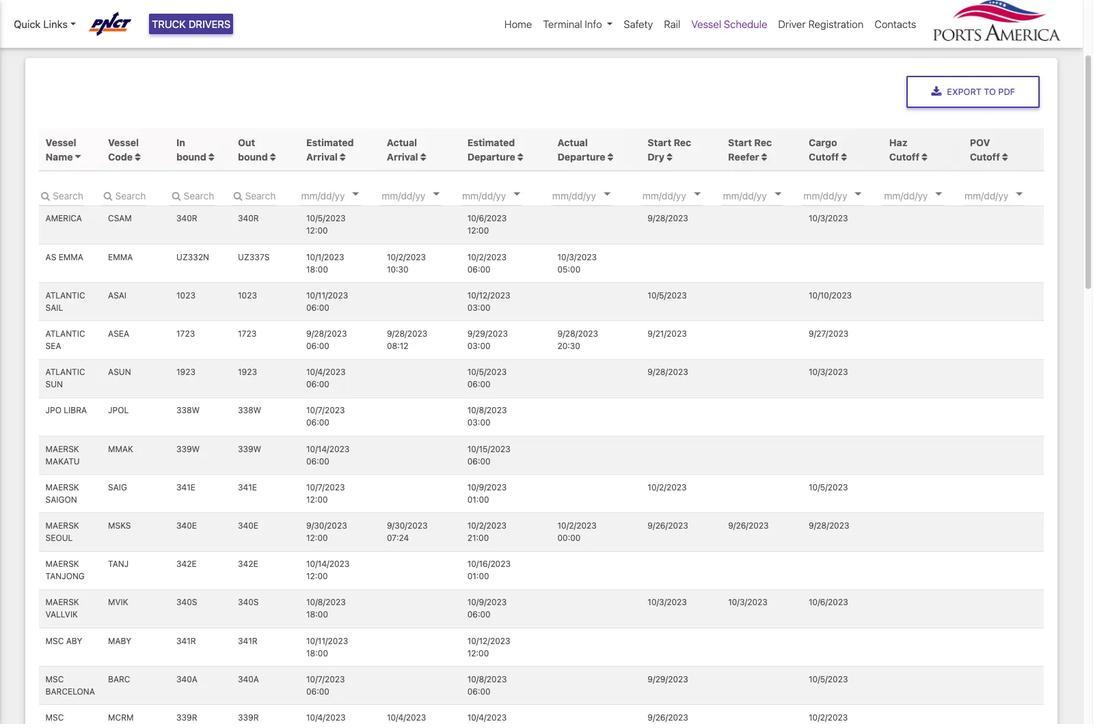 Task type: vqa. For each thing, say whether or not it's contained in the screenshot.
241
no



Task type: describe. For each thing, give the bounding box(es) containing it.
1 emma from the left
[[59, 252, 83, 262]]

1 340e from the left
[[176, 521, 197, 531]]

cutoff for pov
[[970, 151, 1000, 163]]

cargo cutoff
[[809, 137, 839, 163]]

1 open calendar image from the left
[[353, 193, 359, 196]]

contacts
[[875, 18, 917, 30]]

mm/dd/yy field for 4th open calendar image
[[641, 185, 723, 206]]

10/14/2023 12:00
[[306, 559, 350, 582]]

in bound
[[176, 137, 209, 163]]

msks
[[108, 521, 131, 531]]

01:00 for 10/9/2023 01:00
[[468, 495, 489, 505]]

start for reefer
[[728, 137, 752, 148]]

actual for actual departure
[[558, 137, 588, 148]]

vessel schedule link
[[686, 11, 773, 37]]

2 339w from the left
[[238, 444, 261, 454]]

sun
[[46, 380, 63, 390]]

10/2/2023 for 10:30
[[387, 252, 426, 262]]

quick
[[14, 18, 41, 30]]

rec for start rec reefer
[[755, 137, 772, 148]]

haz cutoff
[[890, 137, 920, 163]]

reefer
[[728, 151, 759, 163]]

atlantic sail
[[46, 291, 85, 313]]

12:00 for 10/6/2023 12:00
[[468, 226, 489, 236]]

10/7/2023 06:00 for 338w
[[306, 406, 345, 428]]

uz332n
[[176, 252, 209, 262]]

tanjong
[[46, 572, 85, 582]]

mm/dd/yy field for 2nd open calendar icon from the right
[[722, 185, 804, 206]]

03:00 for 10/8/2023 03:00
[[468, 418, 491, 428]]

bound for out
[[238, 151, 268, 163]]

1 horizontal spatial home
[[505, 18, 532, 30]]

estimated for arrival
[[306, 137, 354, 148]]

06:00 up the 10/14/2023 06:00
[[306, 418, 330, 428]]

estimated arrival
[[306, 137, 354, 163]]

asai
[[108, 291, 127, 301]]

mm/dd/yy field for 6th open calendar image from the left
[[964, 185, 1046, 206]]

10/7/2023 12:00
[[306, 483, 345, 505]]

10/14/2023 for 06:00
[[306, 444, 350, 454]]

truck
[[152, 18, 186, 30]]

departure for actual
[[558, 151, 606, 163]]

10/5/2023 12:00
[[306, 214, 346, 236]]

cargo
[[809, 137, 837, 148]]

10/12/2023 for 12:00
[[468, 636, 511, 647]]

arrival for estimated arrival
[[306, 151, 338, 163]]

10/2/2023 00:00
[[558, 521, 597, 544]]

0 horizontal spatial vessel schedule
[[80, 35, 161, 48]]

10/8/2023 for 06:00
[[468, 675, 507, 685]]

10/8/2023 06:00
[[468, 675, 507, 697]]

12:00 for 10/14/2023 12:00
[[306, 572, 328, 582]]

driver
[[778, 18, 806, 30]]

libra
[[64, 406, 87, 416]]

10/3/2023 05:00
[[558, 252, 597, 275]]

06:00 down 10/11/2023 18:00
[[306, 687, 330, 697]]

10/7/2023 for 338w
[[306, 406, 345, 416]]

contacts link
[[869, 11, 922, 37]]

asun
[[108, 367, 131, 378]]

12:00 for 10/5/2023 12:00
[[306, 226, 328, 236]]

06:00 inside 10/5/2023 06:00
[[468, 380, 491, 390]]

10/9/2023 for 06:00
[[468, 598, 507, 608]]

msc aby
[[46, 636, 82, 647]]

sea
[[46, 341, 61, 352]]

terminal info
[[543, 18, 602, 30]]

1 338w from the left
[[176, 406, 200, 416]]

quick links link
[[14, 16, 76, 32]]

estimated for departure
[[468, 137, 515, 148]]

10/2/2023 21:00
[[468, 521, 507, 544]]

actual departure
[[558, 137, 606, 163]]

9/29/2023 for 9/29/2023 03:00
[[468, 329, 508, 339]]

asea
[[108, 329, 129, 339]]

9/30/2023 07:24
[[387, 521, 428, 544]]

mcrm
[[108, 713, 134, 723]]

maby
[[108, 636, 131, 647]]

2 emma from the left
[[108, 252, 133, 262]]

truck drivers link
[[149, 14, 233, 35]]

atlantic sun
[[46, 367, 85, 390]]

9/30/2023 for 07:24
[[387, 521, 428, 531]]

4 open calendar image from the left
[[694, 193, 701, 196]]

mmak
[[108, 444, 133, 454]]

vessel inside 'link'
[[692, 18, 722, 30]]

9/28/2023 06:00
[[306, 329, 347, 352]]

msc for msc barcelona
[[46, 675, 64, 685]]

start rec dry
[[648, 137, 692, 163]]

export to pdf link
[[907, 76, 1040, 108]]

10/9/2023 01:00
[[468, 483, 507, 505]]

9/29/2023 for 9/29/2023
[[648, 675, 688, 685]]

10/14/2023 06:00
[[306, 444, 350, 467]]

safety link
[[618, 11, 659, 37]]

10/8/2023 18:00
[[306, 598, 346, 620]]

10/11/2023 for 06:00
[[306, 291, 348, 301]]

terminal
[[543, 18, 582, 30]]

18:00 for 10/1/2023 18:00
[[306, 264, 328, 275]]

1 340r from the left
[[176, 214, 197, 224]]

pdf
[[999, 87, 1015, 97]]

1 1923 from the left
[[176, 367, 196, 378]]

vessel name
[[46, 137, 76, 163]]

mm/dd/yy field for 6th open calendar image from right
[[300, 185, 382, 206]]

atlantic for sea
[[46, 329, 85, 339]]

2 open calendar image from the left
[[775, 193, 781, 196]]

10/2/2023 06:00
[[468, 252, 507, 275]]

barcelona
[[46, 687, 95, 697]]

driver registration link
[[773, 11, 869, 37]]

10/11/2023 for 18:00
[[306, 636, 348, 647]]

mm/dd/yy field for 5th open calendar image from right
[[461, 185, 543, 206]]

10/14/2023 for 12:00
[[306, 559, 350, 570]]

2 338w from the left
[[238, 406, 261, 416]]

10/2/2023 for 00:00
[[558, 521, 597, 531]]

10/2/2023 for 06:00
[[468, 252, 507, 262]]

saigon
[[46, 495, 77, 505]]

schedule inside 'link'
[[724, 18, 768, 30]]

pov cutoff
[[970, 137, 1000, 163]]

in
[[176, 137, 185, 148]]

9/29/2023 03:00
[[468, 329, 508, 352]]

registration
[[809, 18, 864, 30]]

drivers
[[189, 18, 231, 30]]

10:30
[[387, 264, 409, 275]]

as emma
[[46, 252, 83, 262]]

download image
[[932, 86, 942, 97]]

10/9/2023 for 01:00
[[468, 483, 507, 493]]

9/21/2023
[[648, 329, 687, 339]]

1 342e from the left
[[176, 559, 197, 570]]

05:00
[[558, 264, 581, 275]]

1 1023 from the left
[[176, 291, 196, 301]]

9/26/2023 for 9/28/2023
[[648, 521, 688, 531]]

seoul
[[46, 533, 73, 544]]

10/11/2023 18:00
[[306, 636, 348, 659]]

msc for msc aby
[[46, 636, 64, 647]]

10/4/2023 06:00
[[306, 367, 346, 390]]

info
[[585, 18, 602, 30]]

10/1/2023 18:00
[[306, 252, 344, 275]]

1 1723 from the left
[[176, 329, 195, 339]]

1 341e from the left
[[176, 483, 196, 493]]

9/28/2023 20:30
[[558, 329, 598, 352]]

07:24
[[387, 533, 409, 544]]

quick links
[[14, 18, 68, 30]]

maersk saigon
[[46, 483, 79, 505]]

barc
[[108, 675, 130, 685]]

1 339w from the left
[[176, 444, 200, 454]]

mm/dd/yy field for 3rd open calendar icon
[[802, 185, 884, 206]]



Task type: locate. For each thing, give the bounding box(es) containing it.
estimated inside estimated departure
[[468, 137, 515, 148]]

10/7/2023 06:00 down 10/4/2023 06:00
[[306, 406, 345, 428]]

tanj
[[108, 559, 129, 570]]

emma down csam
[[108, 252, 133, 262]]

1 open calendar image from the left
[[433, 193, 440, 196]]

mvik
[[108, 598, 128, 608]]

1 340s from the left
[[176, 598, 197, 608]]

10/8/2023 down 10/12/2023 12:00
[[468, 675, 507, 685]]

bound down out
[[238, 151, 268, 163]]

bound
[[176, 151, 206, 163], [238, 151, 268, 163]]

mm/dd/yy field up 10/6/2023 12:00
[[461, 185, 543, 206]]

actual
[[387, 137, 417, 148], [558, 137, 588, 148]]

12:00 for 9/30/2023 12:00
[[306, 533, 328, 544]]

atlantic up the sun
[[46, 367, 85, 378]]

jpol
[[108, 406, 129, 416]]

12:00 up '9/30/2023 12:00'
[[306, 495, 328, 505]]

2 340r from the left
[[238, 214, 259, 224]]

10/8/2023 for 03:00
[[468, 406, 507, 416]]

10/8/2023
[[468, 406, 507, 416], [306, 598, 346, 608], [468, 675, 507, 685]]

0 vertical spatial 10/7/2023
[[306, 406, 345, 416]]

uz337s
[[238, 252, 270, 262]]

maersk makatu
[[46, 444, 80, 467]]

0 vertical spatial 10/14/2023
[[306, 444, 350, 454]]

bound inside the in bound
[[176, 151, 206, 163]]

1 departure from the left
[[468, 151, 515, 163]]

1 maersk from the top
[[46, 444, 79, 454]]

0 horizontal spatial cutoff
[[809, 151, 839, 163]]

schedule left "driver"
[[724, 18, 768, 30]]

2 03:00 from the top
[[468, 341, 491, 352]]

06:00 down 10/12/2023 12:00
[[468, 687, 491, 697]]

1 03:00 from the top
[[468, 303, 491, 313]]

10/5/2023
[[306, 214, 346, 224], [648, 291, 687, 301], [468, 367, 507, 378], [809, 483, 848, 493], [809, 675, 848, 685]]

2 estimated from the left
[[468, 137, 515, 148]]

2 342e from the left
[[238, 559, 258, 570]]

mm/dd/yy field down "pov cutoff"
[[964, 185, 1046, 206]]

9/26/2023
[[648, 521, 688, 531], [728, 521, 769, 531], [648, 713, 688, 723]]

2 cutoff from the left
[[890, 151, 920, 163]]

maersk seoul
[[46, 521, 79, 544]]

3 open calendar image from the left
[[855, 193, 862, 196]]

10/11/2023
[[306, 291, 348, 301], [306, 636, 348, 647]]

departure
[[468, 151, 515, 163], [558, 151, 606, 163]]

03:00 up 10/5/2023 06:00
[[468, 341, 491, 352]]

mm/dd/yy field down the 'haz cutoff'
[[883, 185, 965, 206]]

1 vertical spatial 10/14/2023
[[306, 559, 350, 570]]

mm/dd/yy field for 3rd open calendar icon from the right
[[380, 185, 462, 206]]

0 vertical spatial 03:00
[[468, 303, 491, 313]]

1023 down uz337s
[[238, 291, 257, 301]]

1 estimated from the left
[[306, 137, 354, 148]]

aby
[[66, 636, 82, 647]]

saig
[[108, 483, 127, 493]]

0 horizontal spatial 342e
[[176, 559, 197, 570]]

5 maersk from the top
[[46, 598, 79, 608]]

10/3/2023
[[809, 214, 848, 224], [558, 252, 597, 262], [809, 367, 848, 378], [648, 598, 687, 608], [728, 598, 768, 608]]

1 vertical spatial home
[[36, 35, 66, 48]]

0 horizontal spatial arrival
[[306, 151, 338, 163]]

03:00 inside 10/12/2023 03:00
[[468, 303, 491, 313]]

2 vertical spatial msc
[[46, 713, 80, 725]]

0 vertical spatial 18:00
[[306, 264, 328, 275]]

06:00 down 9/28/2023 06:00
[[306, 380, 330, 390]]

2 atlantic from the top
[[46, 329, 85, 339]]

mm/dd/yy field down dry
[[641, 185, 723, 206]]

10/9/2023
[[468, 483, 507, 493], [468, 598, 507, 608]]

2 9/30/2023 from the left
[[387, 521, 428, 531]]

06:00 up 10/7/2023 12:00
[[306, 457, 330, 467]]

bound for in
[[176, 151, 206, 163]]

maersk for seoul
[[46, 521, 79, 531]]

1 10/7/2023 06:00 from the top
[[306, 406, 345, 428]]

atlantic for sun
[[46, 367, 85, 378]]

0 horizontal spatial 9/30/2023
[[306, 521, 347, 531]]

1 horizontal spatial 340e
[[238, 521, 258, 531]]

mm/dd/yy field for 4th open calendar image from the right
[[551, 185, 633, 206]]

10/11/2023 06:00
[[306, 291, 348, 313]]

1 9/30/2023 from the left
[[306, 521, 347, 531]]

10/1/2023
[[306, 252, 344, 262]]

schedule down the truck
[[115, 35, 161, 48]]

maersk inside maersk tanjong
[[46, 559, 79, 570]]

maersk up saigon in the left bottom of the page
[[46, 483, 79, 493]]

01:00 inside '10/16/2023 01:00'
[[468, 572, 489, 582]]

01:00 down 10/16/2023
[[468, 572, 489, 582]]

cutoff down the pov
[[970, 151, 1000, 163]]

03:00
[[468, 303, 491, 313], [468, 341, 491, 352], [468, 418, 491, 428]]

2 1023 from the left
[[238, 291, 257, 301]]

10/12/2023 down '10/2/2023 06:00'
[[468, 291, 511, 301]]

2 departure from the left
[[558, 151, 606, 163]]

9 mm/dd/yy field from the left
[[964, 185, 1046, 206]]

10/7/2023 down the 10/14/2023 06:00
[[306, 483, 345, 493]]

06:00 inside the 10/9/2023 06:00
[[468, 610, 491, 620]]

3 open calendar image from the left
[[604, 193, 611, 196]]

10/8/2023 down 10/14/2023 12:00 at the bottom of page
[[306, 598, 346, 608]]

18:00 inside 10/8/2023 18:00
[[306, 610, 328, 620]]

maersk for vallvik
[[46, 598, 79, 608]]

12:00 up 10/14/2023 12:00 at the bottom of page
[[306, 533, 328, 544]]

home link
[[499, 11, 538, 37]]

9/30/2023 down 10/7/2023 12:00
[[306, 521, 347, 531]]

06:00 up 10/12/2023 12:00
[[468, 610, 491, 620]]

truck drivers
[[152, 18, 231, 30]]

10/15/2023 06:00
[[468, 444, 511, 467]]

2 10/12/2023 from the top
[[468, 636, 511, 647]]

0 vertical spatial msc
[[46, 636, 64, 647]]

maersk up tanjong
[[46, 559, 79, 570]]

18:00 for 10/8/2023 18:00
[[306, 610, 328, 620]]

9/27/2023
[[809, 329, 849, 339]]

1 vertical spatial 03:00
[[468, 341, 491, 352]]

0 horizontal spatial schedule
[[115, 35, 161, 48]]

1 horizontal spatial departure
[[558, 151, 606, 163]]

2 01:00 from the top
[[468, 572, 489, 582]]

0 horizontal spatial 340s
[[176, 598, 197, 608]]

0 horizontal spatial actual
[[387, 137, 417, 148]]

1023
[[176, 291, 196, 301], [238, 291, 257, 301]]

10/7/2023 06:00 down 10/11/2023 18:00
[[306, 675, 345, 697]]

2 vertical spatial atlantic
[[46, 367, 85, 378]]

2 vertical spatial 03:00
[[468, 418, 491, 428]]

10/14/2023 up 10/7/2023 12:00
[[306, 444, 350, 454]]

1 horizontal spatial actual
[[558, 137, 588, 148]]

10/10/2023
[[809, 291, 852, 301]]

06:00 inside the "10/15/2023 06:00"
[[468, 457, 491, 467]]

3 18:00 from the top
[[306, 649, 328, 659]]

rec for start rec dry
[[674, 137, 692, 148]]

01:00 up the 10/2/2023 21:00
[[468, 495, 489, 505]]

0 vertical spatial 9/29/2023
[[468, 329, 508, 339]]

10/7/2023 for 340a
[[306, 675, 345, 685]]

06:00 up "10/8/2023 03:00"
[[468, 380, 491, 390]]

03:00 inside "10/8/2023 03:00"
[[468, 418, 491, 428]]

10/8/2023 down 10/5/2023 06:00
[[468, 406, 507, 416]]

start up reefer
[[728, 137, 752, 148]]

6 mm/dd/yy field from the left
[[722, 185, 804, 206]]

home
[[505, 18, 532, 30], [36, 35, 66, 48]]

1 horizontal spatial 340a
[[238, 675, 259, 685]]

1 vertical spatial 10/7/2023
[[306, 483, 345, 493]]

1 01:00 from the top
[[468, 495, 489, 505]]

maersk for makatu
[[46, 444, 79, 454]]

arrival inside estimated arrival
[[306, 151, 338, 163]]

9/30/2023 for 12:00
[[306, 521, 347, 531]]

10/9/2023 down the "10/15/2023 06:00"
[[468, 483, 507, 493]]

9/30/2023 12:00
[[306, 521, 347, 544]]

cutoff down haz
[[890, 151, 920, 163]]

mm/dd/yy field down reefer
[[722, 185, 804, 206]]

actual for actual arrival
[[387, 137, 417, 148]]

2 10/11/2023 from the top
[[306, 636, 348, 647]]

jpo
[[46, 406, 62, 416]]

0 horizontal spatial 9/29/2023
[[468, 329, 508, 339]]

1 vertical spatial 10/11/2023
[[306, 636, 348, 647]]

2 rec from the left
[[755, 137, 772, 148]]

06:00 inside 10/11/2023 06:00
[[306, 303, 330, 313]]

sail
[[46, 303, 63, 313]]

1 start from the left
[[648, 137, 672, 148]]

340r up uz337s
[[238, 214, 259, 224]]

1 horizontal spatial 339r
[[238, 713, 259, 723]]

0 horizontal spatial 1923
[[176, 367, 196, 378]]

2 mm/dd/yy field from the left
[[380, 185, 462, 206]]

out
[[238, 137, 255, 148]]

12:00 up "10/8/2023 06:00"
[[468, 649, 489, 659]]

export to pdf
[[947, 87, 1015, 97]]

vallvik
[[46, 610, 78, 620]]

01:00 inside the 10/9/2023 01:00
[[468, 495, 489, 505]]

mm/dd/yy field down cargo cutoff
[[802, 185, 884, 206]]

10/12/2023 for 03:00
[[468, 291, 511, 301]]

10/15/2023
[[468, 444, 511, 454]]

1 10/11/2023 from the top
[[306, 291, 348, 301]]

3 mm/dd/yy field from the left
[[461, 185, 543, 206]]

start for dry
[[648, 137, 672, 148]]

1 horizontal spatial bound
[[238, 151, 268, 163]]

0 horizontal spatial 1723
[[176, 329, 195, 339]]

1 340a from the left
[[176, 675, 198, 685]]

2 340s from the left
[[238, 598, 259, 608]]

mm/dd/yy field up 10/5/2023 12:00
[[300, 185, 382, 206]]

0 horizontal spatial estimated
[[306, 137, 354, 148]]

maersk for tanjong
[[46, 559, 79, 570]]

10/9/2023 down '10/16/2023 01:00'
[[468, 598, 507, 608]]

1 bound from the left
[[176, 151, 206, 163]]

03:00 for 9/29/2023 03:00
[[468, 341, 491, 352]]

12:00 inside 10/5/2023 12:00
[[306, 226, 328, 236]]

9/30/2023 up 07:24
[[387, 521, 428, 531]]

1 horizontal spatial schedule
[[724, 18, 768, 30]]

0 vertical spatial 10/11/2023
[[306, 291, 348, 301]]

9/30/2023
[[306, 521, 347, 531], [387, 521, 428, 531]]

9/29/2023
[[468, 329, 508, 339], [648, 675, 688, 685]]

4 maersk from the top
[[46, 559, 79, 570]]

1023 down uz332n
[[176, 291, 196, 301]]

10/7/2023 down 10/4/2023 06:00
[[306, 406, 345, 416]]

0 vertical spatial 10/9/2023
[[468, 483, 507, 493]]

06:00 inside the 10/14/2023 06:00
[[306, 457, 330, 467]]

1 horizontal spatial 340r
[[238, 214, 259, 224]]

start inside 'start rec dry'
[[648, 137, 672, 148]]

vessel schedule inside 'link'
[[692, 18, 768, 30]]

06:00 inside '10/2/2023 06:00'
[[468, 264, 491, 275]]

18:00 inside 10/11/2023 18:00
[[306, 649, 328, 659]]

0 vertical spatial atlantic
[[46, 291, 85, 301]]

1 10/12/2023 from the top
[[468, 291, 511, 301]]

maersk vallvik
[[46, 598, 79, 620]]

06:00 inside 10/4/2023 06:00
[[306, 380, 330, 390]]

10/7/2023 06:00 for 340a
[[306, 675, 345, 697]]

341r
[[176, 636, 196, 647], [238, 636, 258, 647]]

10/6/2023 for 10/6/2023
[[809, 598, 848, 608]]

0 horizontal spatial open calendar image
[[433, 193, 440, 196]]

1 mm/dd/yy field from the left
[[300, 185, 382, 206]]

1 10/7/2023 from the top
[[306, 406, 345, 416]]

8 mm/dd/yy field from the left
[[883, 185, 965, 206]]

12:00 inside 10/7/2023 12:00
[[306, 495, 328, 505]]

2 10/9/2023 from the top
[[468, 598, 507, 608]]

2 maersk from the top
[[46, 483, 79, 493]]

10/2/2023 10:30
[[387, 252, 426, 275]]

2 341r from the left
[[238, 636, 258, 647]]

2 10/7/2023 06:00 from the top
[[306, 675, 345, 697]]

0 vertical spatial 10/12/2023
[[468, 291, 511, 301]]

0 horizontal spatial 1023
[[176, 291, 196, 301]]

1 arrival from the left
[[306, 151, 338, 163]]

10/11/2023 down 10/1/2023 18:00
[[306, 291, 348, 301]]

10/12/2023 03:00
[[468, 291, 511, 313]]

1 horizontal spatial rec
[[755, 137, 772, 148]]

actual arrival
[[387, 137, 418, 163]]

01:00 for 10/16/2023 01:00
[[468, 572, 489, 582]]

None field
[[39, 185, 84, 206], [102, 185, 147, 206], [170, 185, 215, 206], [231, 185, 277, 206], [39, 185, 84, 206], [102, 185, 147, 206], [170, 185, 215, 206], [231, 185, 277, 206]]

start inside "start rec reefer"
[[728, 137, 752, 148]]

msc left aby
[[46, 636, 64, 647]]

atlantic up sail
[[46, 291, 85, 301]]

0 vertical spatial 10/8/2023
[[468, 406, 507, 416]]

1 horizontal spatial vessel schedule
[[692, 18, 768, 30]]

18:00 down 10/8/2023 18:00
[[306, 649, 328, 659]]

12:00 up 10/8/2023 18:00
[[306, 572, 328, 582]]

06:00 up 10/12/2023 03:00
[[468, 264, 491, 275]]

1 horizontal spatial 9/29/2023
[[648, 675, 688, 685]]

2 arrival from the left
[[387, 151, 418, 163]]

6 open calendar image from the left
[[1016, 193, 1023, 196]]

2 10/7/2023 from the top
[[306, 483, 345, 493]]

7 mm/dd/yy field from the left
[[802, 185, 884, 206]]

0 horizontal spatial emma
[[59, 252, 83, 262]]

bound inside out bound
[[238, 151, 268, 163]]

1 10/14/2023 from the top
[[306, 444, 350, 454]]

haz
[[890, 137, 908, 148]]

06:00 up 10/4/2023 06:00
[[306, 341, 330, 352]]

1 horizontal spatial start
[[728, 137, 752, 148]]

vessel schedule right rail on the right of page
[[692, 18, 768, 30]]

rail link
[[659, 11, 686, 37]]

3 10/7/2023 from the top
[[306, 675, 345, 685]]

9/26/2023 for 10/2/2023
[[648, 713, 688, 723]]

1 horizontal spatial 1023
[[238, 291, 257, 301]]

msc down barcelona
[[46, 713, 80, 725]]

10/16/2023
[[468, 559, 511, 570]]

0 horizontal spatial departure
[[468, 151, 515, 163]]

10/2/2023 for 21:00
[[468, 521, 507, 531]]

maersk tanjong
[[46, 559, 85, 582]]

emma right as
[[59, 252, 83, 262]]

12:00 inside 10/14/2023 12:00
[[306, 572, 328, 582]]

0 horizontal spatial 340r
[[176, 214, 197, 224]]

1 18:00 from the top
[[306, 264, 328, 275]]

home down links
[[36, 35, 66, 48]]

06:00 down 10/15/2023
[[468, 457, 491, 467]]

1 cutoff from the left
[[809, 151, 839, 163]]

cutoff down cargo
[[809, 151, 839, 163]]

export
[[947, 87, 982, 97]]

10/12/2023 down the 10/9/2023 06:00 on the left bottom of the page
[[468, 636, 511, 647]]

9/28/2023 08:12
[[387, 329, 428, 352]]

1 horizontal spatial arrival
[[387, 151, 418, 163]]

actual inside 'actual arrival'
[[387, 137, 417, 148]]

1 vertical spatial msc
[[46, 675, 64, 685]]

10/7/2023 for 341e
[[306, 483, 345, 493]]

msc up barcelona
[[46, 675, 64, 685]]

1 rec from the left
[[674, 137, 692, 148]]

csam
[[108, 214, 132, 224]]

start rec reefer
[[728, 137, 772, 163]]

2 open calendar image from the left
[[514, 193, 521, 196]]

1 vertical spatial 9/29/2023
[[648, 675, 688, 685]]

vessel schedule
[[692, 18, 768, 30], [80, 35, 161, 48]]

10/8/2023 for 18:00
[[306, 598, 346, 608]]

1 vertical spatial 10/8/2023
[[306, 598, 346, 608]]

1 horizontal spatial open calendar image
[[775, 193, 781, 196]]

atlantic up sea
[[46, 329, 85, 339]]

0 vertical spatial schedule
[[724, 18, 768, 30]]

12:00 up 10/1/2023
[[306, 226, 328, 236]]

10/11/2023 down 10/8/2023 18:00
[[306, 636, 348, 647]]

0 horizontal spatial 10/6/2023
[[468, 214, 507, 224]]

mm/dd/yy field
[[300, 185, 382, 206], [380, 185, 462, 206], [461, 185, 543, 206], [551, 185, 633, 206], [641, 185, 723, 206], [722, 185, 804, 206], [802, 185, 884, 206], [883, 185, 965, 206], [964, 185, 1046, 206]]

340r up uz332n
[[176, 214, 197, 224]]

10/6/2023 for 10/6/2023 12:00
[[468, 214, 507, 224]]

2 vertical spatial 10/7/2023
[[306, 675, 345, 685]]

2 horizontal spatial open calendar image
[[855, 193, 862, 196]]

12:00 inside 10/12/2023 12:00
[[468, 649, 489, 659]]

home left terminal
[[505, 18, 532, 30]]

12:00
[[306, 226, 328, 236], [468, 226, 489, 236], [306, 495, 328, 505], [306, 533, 328, 544], [306, 572, 328, 582], [468, 649, 489, 659]]

1 actual from the left
[[387, 137, 417, 148]]

actual inside "actual departure"
[[558, 137, 588, 148]]

03:00 inside 9/29/2023 03:00
[[468, 341, 491, 352]]

departure for estimated
[[468, 151, 515, 163]]

1 vertical spatial atlantic
[[46, 329, 85, 339]]

vessel
[[692, 18, 722, 30], [80, 35, 112, 48], [46, 137, 76, 148], [108, 137, 139, 148]]

1 vertical spatial 18:00
[[306, 610, 328, 620]]

1 horizontal spatial 341e
[[238, 483, 257, 493]]

terminal info link
[[538, 11, 618, 37]]

340s
[[176, 598, 197, 608], [238, 598, 259, 608]]

2 vertical spatial 10/8/2023
[[468, 675, 507, 685]]

3 cutoff from the left
[[970, 151, 1000, 163]]

maersk inside maersk makatu
[[46, 444, 79, 454]]

1 vertical spatial 10/6/2023
[[809, 598, 848, 608]]

maersk up 'makatu'
[[46, 444, 79, 454]]

10/14/2023 down '9/30/2023 12:00'
[[306, 559, 350, 570]]

2 1923 from the left
[[238, 367, 257, 378]]

10/12/2023 12:00
[[468, 636, 511, 659]]

3 msc from the top
[[46, 713, 80, 725]]

1 horizontal spatial estimated
[[468, 137, 515, 148]]

2 340e from the left
[[238, 521, 258, 531]]

cutoff for haz
[[890, 151, 920, 163]]

1 horizontal spatial 1923
[[238, 367, 257, 378]]

1 horizontal spatial 338w
[[238, 406, 261, 416]]

rec up reefer
[[755, 137, 772, 148]]

18:00 down 10/1/2023
[[306, 264, 328, 275]]

1 vertical spatial vessel schedule
[[80, 35, 161, 48]]

rec left "start rec reefer"
[[674, 137, 692, 148]]

mm/dd/yy field down "actual departure"
[[551, 185, 633, 206]]

maersk up vallvik on the left of the page
[[46, 598, 79, 608]]

2 bound from the left
[[238, 151, 268, 163]]

1 horizontal spatial emma
[[108, 252, 133, 262]]

1 msc from the top
[[46, 636, 64, 647]]

03:00 for 10/12/2023 03:00
[[468, 303, 491, 313]]

1 vertical spatial 10/12/2023
[[468, 636, 511, 647]]

00:00
[[558, 533, 581, 544]]

0 horizontal spatial 341e
[[176, 483, 196, 493]]

2 10/14/2023 from the top
[[306, 559, 350, 570]]

2 18:00 from the top
[[306, 610, 328, 620]]

5 open calendar image from the left
[[936, 193, 943, 196]]

code
[[108, 151, 133, 163]]

06:00 up 9/28/2023 06:00
[[306, 303, 330, 313]]

0 horizontal spatial rec
[[674, 137, 692, 148]]

1 vertical spatial 10/9/2023
[[468, 598, 507, 608]]

0 horizontal spatial 339r
[[176, 713, 197, 723]]

maersk up the seoul
[[46, 521, 79, 531]]

maersk
[[46, 444, 79, 454], [46, 483, 79, 493], [46, 521, 79, 531], [46, 559, 79, 570], [46, 598, 79, 608]]

10/7/2023 06:00
[[306, 406, 345, 428], [306, 675, 345, 697]]

vessel schedule down the truck
[[80, 35, 161, 48]]

2 340a from the left
[[238, 675, 259, 685]]

340r
[[176, 214, 197, 224], [238, 214, 259, 224]]

1 horizontal spatial 340s
[[238, 598, 259, 608]]

pov
[[970, 137, 991, 148]]

2 vertical spatial 18:00
[[306, 649, 328, 659]]

1 vertical spatial 01:00
[[468, 572, 489, 582]]

2 horizontal spatial cutoff
[[970, 151, 1000, 163]]

estimated departure
[[468, 137, 515, 163]]

339r
[[176, 713, 197, 723], [238, 713, 259, 723]]

mm/dd/yy field for second open calendar image from the right
[[883, 185, 965, 206]]

start up dry
[[648, 137, 672, 148]]

rec
[[674, 137, 692, 148], [755, 137, 772, 148]]

2 341e from the left
[[238, 483, 257, 493]]

0 vertical spatial 10/6/2023
[[468, 214, 507, 224]]

340a
[[176, 675, 198, 685], [238, 675, 259, 685]]

1 horizontal spatial 10/6/2023
[[809, 598, 848, 608]]

12:00 inside '9/30/2023 12:00'
[[306, 533, 328, 544]]

atlantic sea
[[46, 329, 85, 352]]

rec inside 'start rec dry'
[[674, 137, 692, 148]]

3 maersk from the top
[[46, 521, 79, 531]]

msc inside msc barcelona
[[46, 675, 64, 685]]

0 horizontal spatial 340a
[[176, 675, 198, 685]]

10/14/2023
[[306, 444, 350, 454], [306, 559, 350, 570]]

2 actual from the left
[[558, 137, 588, 148]]

06:00 inside "10/8/2023 06:00"
[[468, 687, 491, 697]]

0 horizontal spatial 339w
[[176, 444, 200, 454]]

0 horizontal spatial 341r
[[176, 636, 196, 647]]

0 horizontal spatial start
[[648, 137, 672, 148]]

4 mm/dd/yy field from the left
[[551, 185, 633, 206]]

1 horizontal spatial 9/30/2023
[[387, 521, 428, 531]]

12:00 for 10/12/2023 12:00
[[468, 649, 489, 659]]

2 msc from the top
[[46, 675, 64, 685]]

open calendar image
[[433, 193, 440, 196], [775, 193, 781, 196], [855, 193, 862, 196]]

estimated
[[306, 137, 354, 148], [468, 137, 515, 148]]

1 vertical spatial schedule
[[115, 35, 161, 48]]

0 vertical spatial vessel schedule
[[692, 18, 768, 30]]

0 vertical spatial home
[[505, 18, 532, 30]]

0 vertical spatial 01:00
[[468, 495, 489, 505]]

rec inside "start rec reefer"
[[755, 137, 772, 148]]

10/7/2023 down 10/11/2023 18:00
[[306, 675, 345, 685]]

open calendar image
[[353, 193, 359, 196], [514, 193, 521, 196], [604, 193, 611, 196], [694, 193, 701, 196], [936, 193, 943, 196], [1016, 193, 1023, 196]]

5 mm/dd/yy field from the left
[[641, 185, 723, 206]]

0 horizontal spatial 338w
[[176, 406, 200, 416]]

12:00 inside 10/6/2023 12:00
[[468, 226, 489, 236]]

12:00 up '10/2/2023 06:00'
[[468, 226, 489, 236]]

0 vertical spatial 10/7/2023 06:00
[[306, 406, 345, 428]]

10/8/2023 03:00
[[468, 406, 507, 428]]

1 horizontal spatial 342e
[[238, 559, 258, 570]]

bound down in
[[176, 151, 206, 163]]

12:00 for 10/7/2023 12:00
[[306, 495, 328, 505]]

1 341r from the left
[[176, 636, 196, 647]]

3 03:00 from the top
[[468, 418, 491, 428]]

18:00 up 10/11/2023 18:00
[[306, 610, 328, 620]]

cutoff for cargo
[[809, 151, 839, 163]]

10/12/2023
[[468, 291, 511, 301], [468, 636, 511, 647]]

maersk for saigon
[[46, 483, 79, 493]]

atlantic for sail
[[46, 291, 85, 301]]

1 10/9/2023 from the top
[[468, 483, 507, 493]]

1 horizontal spatial cutoff
[[890, 151, 920, 163]]

1 339r from the left
[[176, 713, 197, 723]]

0 horizontal spatial home
[[36, 35, 66, 48]]

1 horizontal spatial 341r
[[238, 636, 258, 647]]

03:00 up 10/15/2023
[[468, 418, 491, 428]]

links
[[43, 18, 68, 30]]

18:00 for 10/11/2023 18:00
[[306, 649, 328, 659]]

03:00 up 9/29/2023 03:00
[[468, 303, 491, 313]]

1 horizontal spatial 339w
[[238, 444, 261, 454]]

mm/dd/yy field down 'actual arrival' at left top
[[380, 185, 462, 206]]

2 1723 from the left
[[238, 329, 257, 339]]

1 vertical spatial 10/7/2023 06:00
[[306, 675, 345, 697]]

0 horizontal spatial 340e
[[176, 521, 197, 531]]

2 339r from the left
[[238, 713, 259, 723]]

3 atlantic from the top
[[46, 367, 85, 378]]

10/2/2023
[[387, 252, 426, 262], [468, 252, 507, 262], [648, 483, 687, 493], [468, 521, 507, 531], [558, 521, 597, 531], [809, 713, 848, 723]]

arrival for actual arrival
[[387, 151, 418, 163]]

18:00 inside 10/1/2023 18:00
[[306, 264, 328, 275]]

0 horizontal spatial bound
[[176, 151, 206, 163]]

06:00 inside 9/28/2023 06:00
[[306, 341, 330, 352]]

1 atlantic from the top
[[46, 291, 85, 301]]

1 horizontal spatial 1723
[[238, 329, 257, 339]]

2 start from the left
[[728, 137, 752, 148]]



